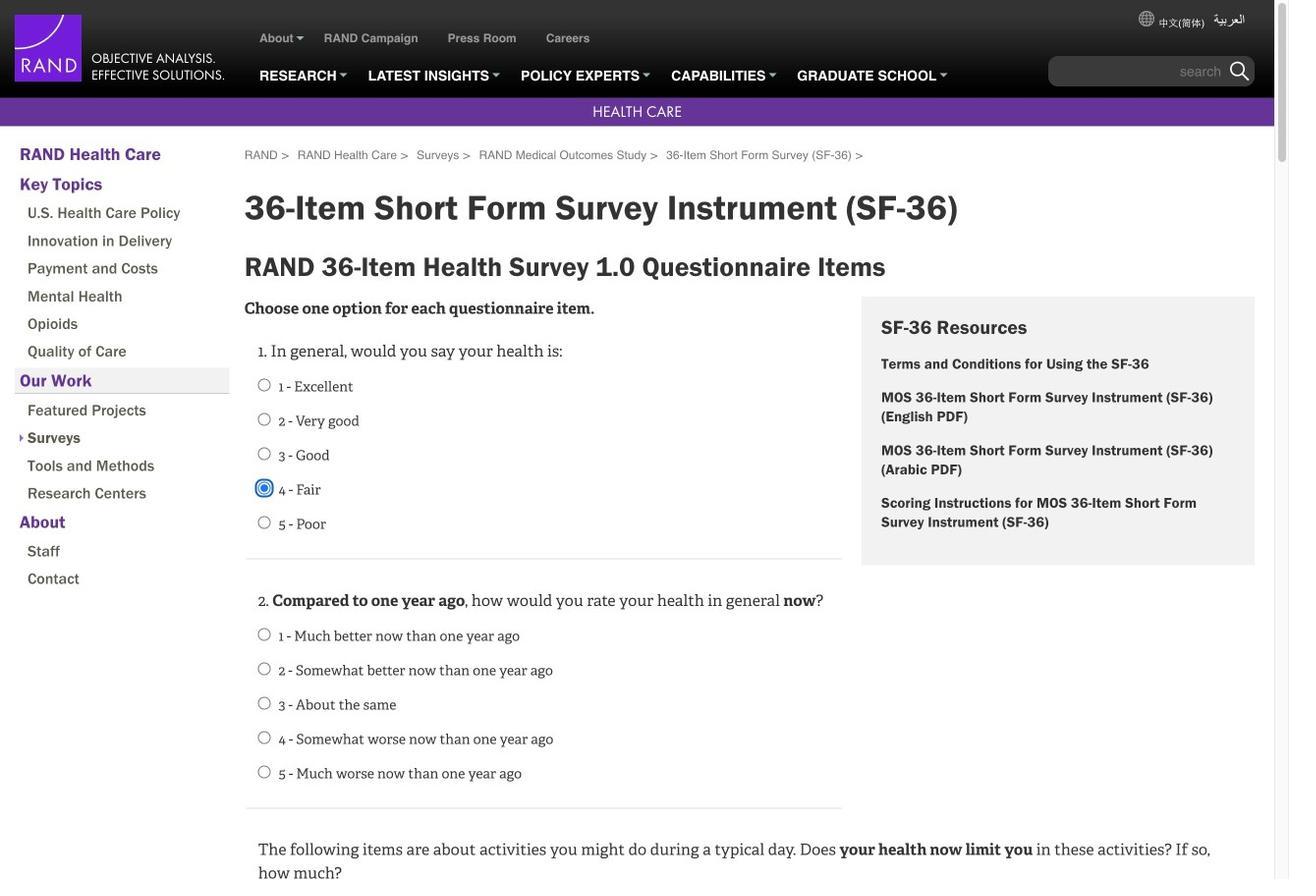 Task type: describe. For each thing, give the bounding box(es) containing it.
rand image
[[15, 15, 82, 82]]

search search field
[[1049, 56, 1226, 87]]

site-wide element
[[244, 0, 1255, 95]]



Task type: locate. For each thing, give the bounding box(es) containing it.
None radio
[[258, 379, 271, 392], [258, 414, 271, 426], [258, 448, 271, 461], [258, 482, 271, 495], [258, 517, 271, 530], [258, 628, 271, 641], [258, 663, 271, 676], [258, 697, 271, 710], [258, 732, 271, 744], [258, 766, 271, 779], [258, 379, 271, 392], [258, 414, 271, 426], [258, 448, 271, 461], [258, 482, 271, 495], [258, 517, 271, 530], [258, 628, 271, 641], [258, 663, 271, 676], [258, 697, 271, 710], [258, 732, 271, 744], [258, 766, 271, 779]]

Site-wide search field
[[1049, 56, 1255, 87]]



